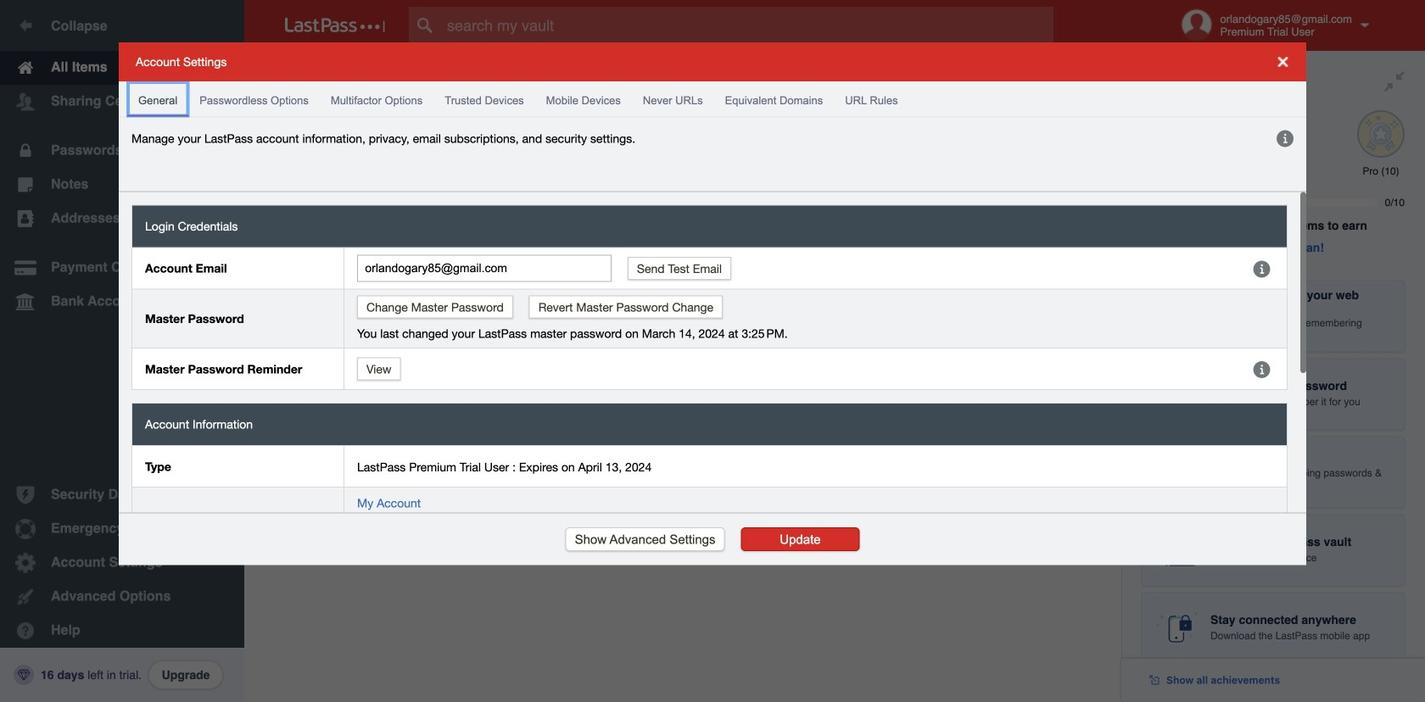 Task type: locate. For each thing, give the bounding box(es) containing it.
search my vault text field
[[409, 7, 1087, 44]]

main navigation navigation
[[0, 0, 244, 703]]



Task type: describe. For each thing, give the bounding box(es) containing it.
lastpass image
[[285, 18, 385, 33]]

Search search field
[[409, 7, 1087, 44]]

main content main content
[[244, 51, 1122, 55]]



Task type: vqa. For each thing, say whether or not it's contained in the screenshot.
New item Navigation
no



